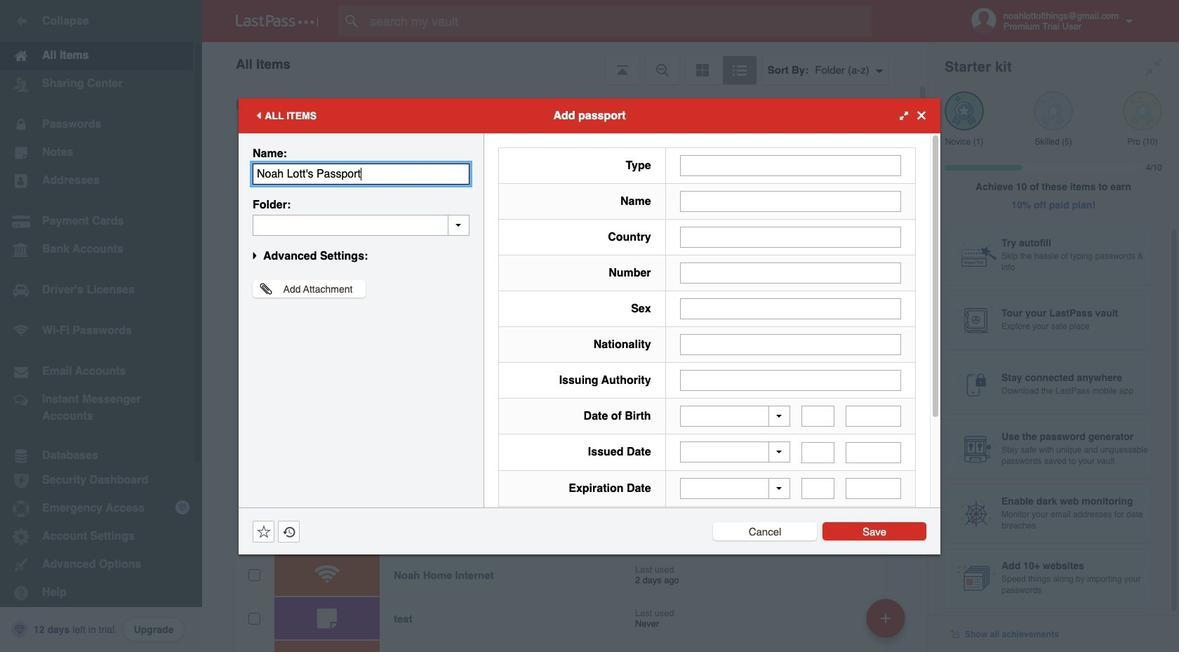 Task type: locate. For each thing, give the bounding box(es) containing it.
None text field
[[253, 163, 470, 184], [680, 191, 902, 212], [253, 215, 470, 236], [680, 226, 902, 248], [802, 406, 835, 427], [253, 163, 470, 184], [680, 191, 902, 212], [253, 215, 470, 236], [680, 226, 902, 248], [802, 406, 835, 427]]

None text field
[[680, 155, 902, 176], [680, 262, 902, 283], [680, 298, 902, 319], [680, 334, 902, 355], [680, 370, 902, 391], [846, 406, 902, 427], [802, 442, 835, 463], [846, 442, 902, 463], [802, 478, 835, 499], [846, 478, 902, 499], [680, 155, 902, 176], [680, 262, 902, 283], [680, 298, 902, 319], [680, 334, 902, 355], [680, 370, 902, 391], [846, 406, 902, 427], [802, 442, 835, 463], [846, 442, 902, 463], [802, 478, 835, 499], [846, 478, 902, 499]]

dialog
[[239, 98, 941, 609]]

vault options navigation
[[202, 42, 928, 84]]

new item navigation
[[862, 595, 914, 652]]



Task type: vqa. For each thing, say whether or not it's contained in the screenshot.
dialog
yes



Task type: describe. For each thing, give the bounding box(es) containing it.
lastpass image
[[236, 15, 319, 27]]

search my vault text field
[[338, 6, 900, 37]]

new item image
[[881, 613, 891, 623]]

Search search field
[[338, 6, 900, 37]]

main navigation navigation
[[0, 0, 202, 652]]



